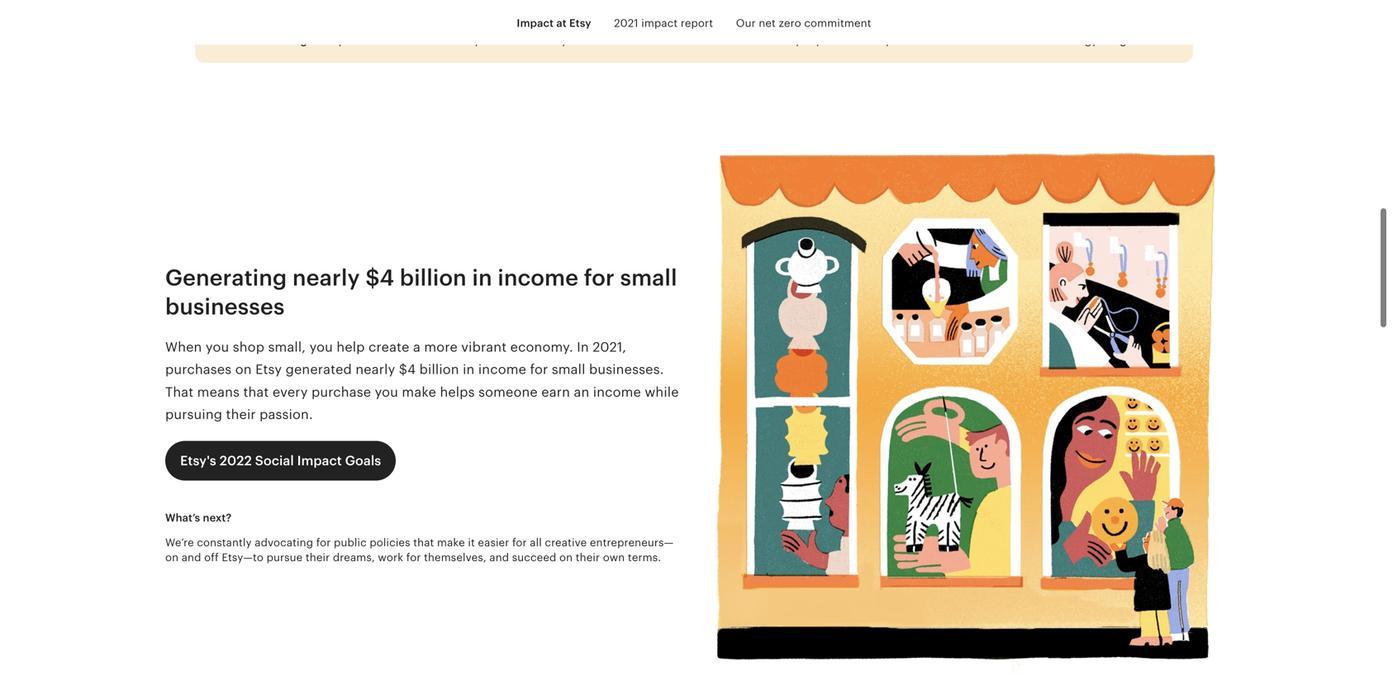 Task type: describe. For each thing, give the bounding box(es) containing it.
2021 impact report
[[614, 17, 716, 29]]

offset
[[902, 34, 934, 47]]

commitment
[[804, 17, 872, 29]]

we're constantly advocating for public policies that make it easier for all creative entrepreneurs— on and off etsy—to pursue their dreams, work for themselves, and succeed on their own terms.
[[165, 536, 674, 564]]

impact for etsy's 2022 environmental impact goals
[[462, 34, 499, 47]]

billion inside generating nearly $4 billion in income for small businesses
[[400, 265, 467, 290]]

in inside when you shop small, you help create a more vibrant economy. in 2021, purchases on etsy generated nearly $4 billion in income for small businesses. that means that every purchase you make helps someone earn an income while pursuing their passion.
[[463, 362, 475, 377]]

etsy's 2022 social impact goals
[[180, 453, 381, 468]]

goals for etsy's 2022 social impact goals
[[345, 453, 381, 468]]

generated
[[286, 362, 352, 377]]

creative
[[545, 536, 587, 549]]

etsy's for etsy's 2022 environmental impact goals
[[322, 34, 352, 47]]

social
[[255, 453, 294, 468]]

additional reading
[[210, 34, 307, 47]]

pursue
[[267, 551, 303, 564]]

etsy becomes the first global ecommerce company to completely offset carbon emissions from shipping link
[[546, 34, 1109, 47]]

what's
[[165, 511, 200, 524]]

first
[[642, 34, 664, 47]]

etsy's 2022 social impact goals link
[[165, 441, 396, 480]]

report
[[681, 17, 713, 29]]

tool
[[992, 34, 1014, 47]]

2 the from the left
[[1149, 34, 1166, 47]]

helps
[[440, 385, 475, 399]]

1 the from the left
[[622, 34, 639, 47]]

1 to from the left
[[825, 34, 835, 47]]

their inside when you shop small, you help create a more vibrant economy. in 2021, purchases on etsy generated nearly $4 billion in income for small businesses. that means that every purchase you make helps someone earn an income while pursuing their passion.
[[226, 407, 256, 422]]

2022 for environmental
[[355, 34, 381, 47]]

emissions
[[979, 34, 1031, 47]]

when
[[165, 340, 202, 355]]

track
[[1031, 34, 1059, 47]]

while
[[645, 385, 679, 399]]

that inside when you shop small, you help create a more vibrant economy. in 2021, purchases on etsy generated nearly $4 billion in income for small businesses. that means that every purchase you make helps someone earn an income while pursuing their passion.
[[243, 385, 269, 399]]

0 horizontal spatial you
[[206, 340, 229, 355]]

1 and from the left
[[182, 551, 201, 564]]

pursuing
[[165, 407, 222, 422]]

zero
[[779, 17, 801, 29]]

etsy's 2022 environmental impact goals
[[322, 34, 531, 47]]

someone
[[479, 385, 538, 399]]

succeed
[[512, 551, 557, 564]]

1 horizontal spatial their
[[306, 551, 330, 564]]

2022 for social
[[219, 453, 252, 468]]

a
[[413, 340, 421, 355]]

2021 impact report link
[[614, 17, 716, 29]]

2 horizontal spatial you
[[375, 385, 398, 399]]

nearly inside when you shop small, you help create a more vibrant economy. in 2021, purchases on etsy generated nearly $4 billion in income for small businesses. that means that every purchase you make helps someone earn an income while pursuing their passion.
[[356, 362, 395, 377]]

innovative
[[935, 34, 989, 47]]

etsy—to
[[222, 551, 264, 564]]

make inside when you shop small, you help create a more vibrant economy. in 2021, purchases on etsy generated nearly $4 billion in income for small businesses. that means that every purchase you make helps someone earn an income while pursuing their passion.
[[402, 385, 436, 399]]

etsy unveils innovative tool to track energy usage in the cloud link
[[870, 34, 1200, 47]]

generating nearly $4 billion in income for small businesses
[[165, 265, 677, 319]]

0 vertical spatial impact
[[517, 17, 554, 29]]

every
[[273, 385, 308, 399]]

vibrant
[[461, 340, 507, 355]]

becomes
[[570, 34, 619, 47]]

reading
[[267, 34, 307, 47]]

company
[[771, 34, 822, 47]]

themselves,
[[424, 551, 487, 564]]

etsy left unveils
[[870, 34, 891, 47]]

all
[[530, 536, 542, 549]]

make inside we're constantly advocating for public policies that make it easier for all creative entrepreneurs— on and off etsy—to pursue their dreams, work for themselves, and succeed on their own terms.
[[437, 536, 465, 549]]

2 vertical spatial income
[[593, 385, 641, 399]]

businesses.
[[589, 362, 664, 377]]

2 horizontal spatial their
[[576, 551, 600, 564]]

it
[[468, 536, 475, 549]]

2021,
[[593, 340, 627, 355]]

our
[[736, 17, 756, 29]]

in inside generating nearly $4 billion in income for small businesses
[[472, 265, 492, 290]]

passion.
[[260, 407, 313, 422]]

$4 inside generating nearly $4 billion in income for small businesses
[[366, 265, 394, 290]]

ecommerce
[[704, 34, 768, 47]]

etsy unveils innovative tool to track energy usage in the cloud
[[870, 34, 1200, 47]]

2 to from the left
[[1017, 34, 1028, 47]]

at
[[557, 17, 567, 29]]

shop
[[233, 340, 265, 355]]

our net zero commitment link
[[736, 17, 872, 29]]

means
[[197, 385, 240, 399]]

$4 inside when you shop small, you help create a more vibrant economy. in 2021, purchases on etsy generated nearly $4 billion in income for small businesses. that means that every purchase you make helps someone earn an income while pursuing their passion.
[[399, 362, 416, 377]]

generating
[[165, 265, 287, 290]]

for inside when you shop small, you help create a more vibrant economy. in 2021, purchases on etsy generated nearly $4 billion in income for small businesses. that means that every purchase you make helps someone earn an income while pursuing their passion.
[[530, 362, 548, 377]]



Task type: vqa. For each thing, say whether or not it's contained in the screenshot.
leftmost the
yes



Task type: locate. For each thing, give the bounding box(es) containing it.
0 horizontal spatial small
[[552, 362, 586, 377]]

1 horizontal spatial the
[[1149, 34, 1166, 47]]

0 horizontal spatial that
[[243, 385, 269, 399]]

net
[[759, 17, 776, 29]]

energy
[[1062, 34, 1098, 47]]

constantly
[[197, 536, 252, 549]]

small up earn
[[552, 362, 586, 377]]

unveils
[[894, 34, 932, 47]]

shipping
[[1061, 34, 1109, 47]]

2021
[[614, 17, 639, 29]]

an
[[574, 385, 590, 399]]

their left own
[[576, 551, 600, 564]]

income
[[498, 265, 579, 290], [478, 362, 527, 377], [593, 385, 641, 399]]

1 horizontal spatial impact
[[462, 34, 499, 47]]

policies
[[370, 536, 410, 549]]

their
[[226, 407, 256, 422], [306, 551, 330, 564], [576, 551, 600, 564]]

1 vertical spatial billion
[[420, 362, 459, 377]]

that left every
[[243, 385, 269, 399]]

0 vertical spatial in
[[1136, 34, 1146, 47]]

1 horizontal spatial $4
[[399, 362, 416, 377]]

global
[[667, 34, 701, 47]]

for left all
[[512, 536, 527, 549]]

additional
[[210, 34, 264, 47]]

goals down impact at etsy
[[501, 34, 531, 47]]

more
[[424, 340, 458, 355]]

impact at etsy
[[517, 17, 591, 29]]

in
[[1136, 34, 1146, 47], [472, 265, 492, 290], [463, 362, 475, 377]]

billion inside when you shop small, you help create a more vibrant economy. in 2021, purchases on etsy generated nearly $4 billion in income for small businesses. that means that every purchase you make helps someone earn an income while pursuing their passion.
[[420, 362, 459, 377]]

income inside generating nearly $4 billion in income for small businesses
[[498, 265, 579, 290]]

1 vertical spatial etsy's
[[180, 453, 216, 468]]

impact left at on the top left of the page
[[517, 17, 554, 29]]

for
[[584, 265, 615, 290], [530, 362, 548, 377], [316, 536, 331, 549], [512, 536, 527, 549], [406, 551, 421, 564]]

nearly down create
[[356, 362, 395, 377]]

2 horizontal spatial impact
[[517, 17, 554, 29]]

2022 left social
[[219, 453, 252, 468]]

easier
[[478, 536, 509, 549]]

on down creative
[[560, 551, 573, 564]]

billion
[[400, 265, 467, 290], [420, 362, 459, 377]]

to right tool
[[1017, 34, 1028, 47]]

and
[[182, 551, 201, 564], [490, 551, 509, 564]]

etsy
[[569, 17, 591, 29], [546, 34, 568, 47], [870, 34, 891, 47], [255, 362, 282, 377]]

income up the economy.
[[498, 265, 579, 290]]

impact
[[642, 17, 678, 29]]

the left cloud
[[1149, 34, 1166, 47]]

create
[[369, 340, 410, 355]]

goals
[[501, 34, 531, 47], [345, 453, 381, 468]]

nearly
[[293, 265, 360, 290], [356, 362, 395, 377]]

impact inside etsy's 2022 social impact goals link
[[297, 453, 342, 468]]

small
[[620, 265, 677, 290], [552, 362, 586, 377]]

0 horizontal spatial etsy's
[[180, 453, 216, 468]]

1 vertical spatial that
[[413, 536, 434, 549]]

on for and
[[165, 551, 179, 564]]

etsy right at on the top left of the page
[[569, 17, 591, 29]]

0 horizontal spatial $4
[[366, 265, 394, 290]]

for up 2021,
[[584, 265, 615, 290]]

for down the economy.
[[530, 362, 548, 377]]

etsy becomes the first global ecommerce company to completely offset carbon emissions from shipping
[[546, 34, 1109, 47]]

in up vibrant
[[472, 265, 492, 290]]

2 horizontal spatial on
[[560, 551, 573, 564]]

purchase
[[312, 385, 371, 399]]

1 vertical spatial small
[[552, 362, 586, 377]]

billion up more at the left of page
[[400, 265, 467, 290]]

impact for etsy's 2022 social impact goals
[[297, 453, 342, 468]]

1 vertical spatial in
[[472, 265, 492, 290]]

help
[[337, 340, 365, 355]]

nearly inside generating nearly $4 billion in income for small businesses
[[293, 265, 360, 290]]

cloud
[[1169, 34, 1200, 47]]

0 vertical spatial make
[[402, 385, 436, 399]]

1 vertical spatial make
[[437, 536, 465, 549]]

billion down more at the left of page
[[420, 362, 459, 377]]

1 horizontal spatial that
[[413, 536, 434, 549]]

you up 'purchases'
[[206, 340, 229, 355]]

1 horizontal spatial on
[[235, 362, 252, 377]]

etsy's right reading on the top left
[[322, 34, 352, 47]]

that inside we're constantly advocating for public policies that make it easier for all creative entrepreneurs— on and off etsy—to pursue their dreams, work for themselves, and succeed on their own terms.
[[413, 536, 434, 549]]

completely
[[838, 34, 899, 47]]

0 vertical spatial $4
[[366, 265, 394, 290]]

off
[[204, 551, 219, 564]]

2 and from the left
[[490, 551, 509, 564]]

1 horizontal spatial to
[[1017, 34, 1028, 47]]

environmental
[[384, 34, 459, 47]]

1 horizontal spatial etsy's
[[322, 34, 352, 47]]

0 vertical spatial nearly
[[293, 265, 360, 290]]

next?
[[203, 511, 232, 524]]

in up "helps"
[[463, 362, 475, 377]]

1 horizontal spatial goals
[[501, 34, 531, 47]]

0 horizontal spatial the
[[622, 34, 639, 47]]

advocating
[[255, 536, 313, 549]]

0 horizontal spatial to
[[825, 34, 835, 47]]

2 vertical spatial in
[[463, 362, 475, 377]]

1 vertical spatial nearly
[[356, 362, 395, 377]]

their right pursue
[[306, 551, 330, 564]]

carbon
[[937, 34, 976, 47]]

$4
[[366, 265, 394, 290], [399, 362, 416, 377]]

small,
[[268, 340, 306, 355]]

make
[[402, 385, 436, 399], [437, 536, 465, 549]]

etsy inside when you shop small, you help create a more vibrant economy. in 2021, purchases on etsy generated nearly $4 billion in income for small businesses. that means that every purchase you make helps someone earn an income while pursuing their passion.
[[255, 362, 282, 377]]

1 vertical spatial income
[[478, 362, 527, 377]]

to down commitment on the right top of the page
[[825, 34, 835, 47]]

nearly up help
[[293, 265, 360, 290]]

on down we're
[[165, 551, 179, 564]]

income down businesses.
[[593, 385, 641, 399]]

1 vertical spatial $4
[[399, 362, 416, 377]]

0 vertical spatial 2022
[[355, 34, 381, 47]]

0 horizontal spatial impact
[[297, 453, 342, 468]]

goals for etsy's 2022 environmental impact goals
[[501, 34, 531, 47]]

etsy down small,
[[255, 362, 282, 377]]

1 vertical spatial 2022
[[219, 453, 252, 468]]

from
[[1034, 34, 1058, 47]]

0 horizontal spatial goals
[[345, 453, 381, 468]]

usage
[[1101, 34, 1133, 47]]

you up generated
[[310, 340, 333, 355]]

that right policies
[[413, 536, 434, 549]]

you down create
[[375, 385, 398, 399]]

on inside when you shop small, you help create a more vibrant economy. in 2021, purchases on etsy generated nearly $4 billion in income for small businesses. that means that every purchase you make helps someone earn an income while pursuing their passion.
[[235, 362, 252, 377]]

that
[[165, 385, 194, 399]]

terms.
[[628, 551, 661, 564]]

goals down the purchase
[[345, 453, 381, 468]]

entrepreneurs—
[[590, 536, 674, 549]]

for right 'work'
[[406, 551, 421, 564]]

1 vertical spatial goals
[[345, 453, 381, 468]]

on down the shop
[[235, 362, 252, 377]]

0 horizontal spatial and
[[182, 551, 201, 564]]

what's next?
[[165, 511, 232, 524]]

for left public
[[316, 536, 331, 549]]

their down means
[[226, 407, 256, 422]]

and down easier
[[490, 551, 509, 564]]

2022
[[355, 34, 381, 47], [219, 453, 252, 468]]

0 vertical spatial income
[[498, 265, 579, 290]]

0 vertical spatial goals
[[501, 34, 531, 47]]

and down we're
[[182, 551, 201, 564]]

dreams,
[[333, 551, 375, 564]]

businesses
[[165, 294, 285, 319]]

1 vertical spatial impact
[[462, 34, 499, 47]]

income up someone
[[478, 362, 527, 377]]

0 horizontal spatial on
[[165, 551, 179, 564]]

you
[[206, 340, 229, 355], [310, 340, 333, 355], [375, 385, 398, 399]]

that
[[243, 385, 269, 399], [413, 536, 434, 549]]

for inside generating nearly $4 billion in income for small businesses
[[584, 265, 615, 290]]

in
[[577, 340, 589, 355]]

$4 down a
[[399, 362, 416, 377]]

1 horizontal spatial and
[[490, 551, 509, 564]]

1 horizontal spatial 2022
[[355, 34, 381, 47]]

work
[[378, 551, 403, 564]]

0 vertical spatial that
[[243, 385, 269, 399]]

when you shop small, you help create a more vibrant economy. in 2021, purchases on etsy generated nearly $4 billion in income for small businesses. that means that every purchase you make helps someone earn an income while pursuing their passion.
[[165, 340, 679, 422]]

make left "helps"
[[402, 385, 436, 399]]

etsy down impact at etsy
[[546, 34, 568, 47]]

0 horizontal spatial 2022
[[219, 453, 252, 468]]

impact right social
[[297, 453, 342, 468]]

on for etsy
[[235, 362, 252, 377]]

economy.
[[510, 340, 573, 355]]

small up 2021,
[[620, 265, 677, 290]]

2 vertical spatial impact
[[297, 453, 342, 468]]

1 horizontal spatial you
[[310, 340, 333, 355]]

1 horizontal spatial small
[[620, 265, 677, 290]]

we're
[[165, 536, 194, 549]]

earn
[[542, 385, 570, 399]]

etsy's 2022 environmental impact goals link
[[322, 34, 531, 47]]

etsy's for etsy's 2022 social impact goals
[[180, 453, 216, 468]]

small inside when you shop small, you help create a more vibrant economy. in 2021, purchases on etsy generated nearly $4 billion in income for small businesses. that means that every purchase you make helps someone earn an income while pursuing their passion.
[[552, 362, 586, 377]]

on
[[235, 362, 252, 377], [165, 551, 179, 564], [560, 551, 573, 564]]

small inside generating nearly $4 billion in income for small businesses
[[620, 265, 677, 290]]

own
[[603, 551, 625, 564]]

in right usage
[[1136, 34, 1146, 47]]

etsy's
[[322, 34, 352, 47], [180, 453, 216, 468]]

the down 2021
[[622, 34, 639, 47]]

public
[[334, 536, 367, 549]]

0 vertical spatial small
[[620, 265, 677, 290]]

0 vertical spatial billion
[[400, 265, 467, 290]]

0 horizontal spatial their
[[226, 407, 256, 422]]

impact right the environmental
[[462, 34, 499, 47]]

purchases
[[165, 362, 232, 377]]

to
[[825, 34, 835, 47], [1017, 34, 1028, 47]]

our net zero commitment
[[736, 17, 872, 29]]

0 vertical spatial etsy's
[[322, 34, 352, 47]]

$4 up create
[[366, 265, 394, 290]]

impact
[[517, 17, 554, 29], [462, 34, 499, 47], [297, 453, 342, 468]]

etsy's down 'pursuing' at left
[[180, 453, 216, 468]]

2022 left the environmental
[[355, 34, 381, 47]]

make up themselves,
[[437, 536, 465, 549]]



